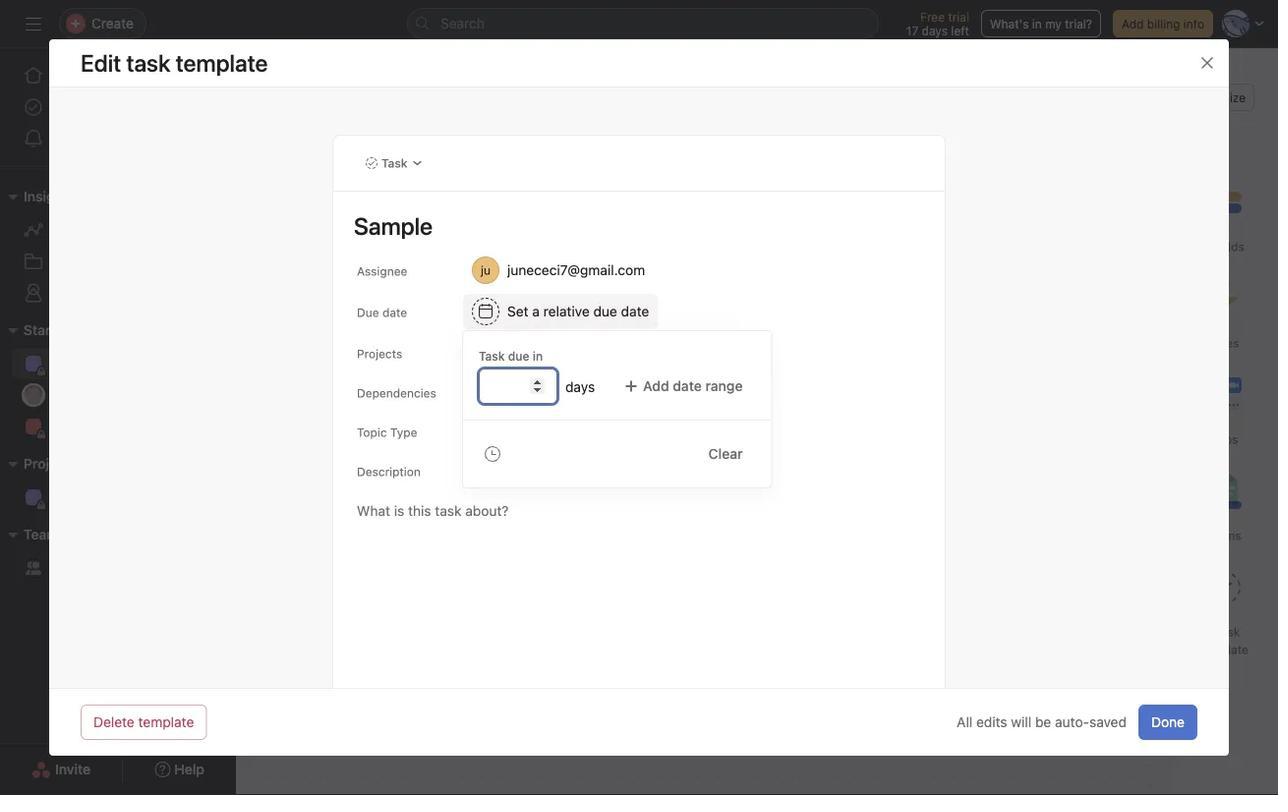 Task type: describe. For each thing, give the bounding box(es) containing it.
team's
[[394, 470, 444, 489]]

junececi7 / ruby 1:1
[[51, 489, 175, 505]]

building
[[356, 384, 463, 422]]

clear
[[708, 446, 743, 462]]

dependencies
[[498, 385, 578, 399]]

topic
[[357, 426, 387, 439]]

set a relative due date button
[[463, 294, 658, 329]]

4
[[1139, 412, 1147, 426]]

starred
[[24, 322, 72, 338]]

fields
[[1214, 240, 1244, 254]]

due
[[357, 306, 379, 320]]

home link
[[12, 60, 224, 91]]

info
[[1184, 17, 1204, 30]]

hide sidebar image
[[26, 16, 41, 31]]

in inside start building your workflow in two minutes automate your team's process and keep work flowing.
[[413, 424, 436, 461]]

add dependencies button
[[463, 379, 587, 406]]

set a relative due date
[[507, 303, 649, 320]]

ra
[[318, 74, 339, 93]]

search button
[[407, 8, 879, 39]]

when tasks move to this sec
[[1120, 463, 1278, 495]]

calendar link
[[599, 121, 673, 143]]

insights button
[[0, 185, 75, 208]]

tasks inside when tasks move to this sec
[[1156, 463, 1186, 477]]

global element
[[0, 48, 236, 166]]

date inside dropdown button
[[621, 303, 649, 320]]

1 task template
[[1200, 625, 1248, 657]]

task due in
[[479, 349, 543, 363]]

home
[[51, 67, 89, 84]]

2 fields
[[1204, 240, 1244, 254]]

add date range button
[[611, 369, 756, 404]]

how
[[736, 336, 776, 359]]

add to projects
[[472, 346, 559, 360]]

projects button
[[0, 452, 77, 476]]

add collaborators button
[[1116, 569, 1278, 618]]

workflow
[[283, 424, 406, 461]]

set assignee
[[1153, 525, 1234, 541]]

keep
[[541, 470, 577, 489]]

tasks for incomplete
[[1215, 412, 1245, 426]]

my
[[1045, 17, 1062, 30]]

workflow
[[712, 123, 773, 140]]

type
[[390, 426, 417, 439]]

0 horizontal spatial your
[[358, 470, 390, 489]]

0 horizontal spatial due
[[508, 349, 529, 363]]

and
[[510, 470, 537, 489]]

free
[[920, 10, 945, 24]]

task template
[[126, 49, 268, 77]]

invite button
[[19, 752, 103, 787]]

ja
[[27, 388, 40, 402]]

a
[[532, 303, 540, 320]]

description
[[357, 465, 421, 479]]

what's
[[990, 17, 1029, 30]]

trial?
[[1065, 17, 1092, 30]]

overview
[[279, 123, 340, 140]]

ruby
[[123, 489, 155, 505]]

add collaborators
[[1153, 585, 1266, 602]]

assignee
[[1178, 525, 1234, 541]]

board link
[[426, 121, 481, 143]]

junececi7 / ruby 1:1 link
[[12, 482, 224, 513]]

due inside dropdown button
[[593, 303, 617, 320]]

add for add collaborators
[[1153, 585, 1179, 602]]

edit task template
[[81, 49, 268, 77]]

add for add billing info
[[1122, 17, 1144, 30]]

team button
[[0, 523, 59, 547]]

set due time image
[[485, 446, 500, 462]]

junececi7@gmail.com button
[[463, 253, 678, 288]]

1 horizontal spatial template
[[1200, 643, 1248, 657]]

0 vertical spatial projects
[[357, 347, 402, 361]]

set assignee button
[[1116, 508, 1278, 557]]

topic type
[[357, 426, 417, 439]]

be
[[1035, 714, 1051, 730]]

remove from starred image
[[585, 76, 601, 91]]

1
[[1208, 625, 1213, 639]]

set for set assignee
[[1153, 525, 1174, 541]]

templates
[[744, 479, 801, 493]]

add date range
[[643, 378, 743, 394]]

template inside button
[[138, 714, 194, 730]]

add for add date range
[[643, 378, 669, 394]]

junececi7@gmail.com
[[507, 262, 645, 278]]

added
[[919, 336, 975, 359]]

ju
[[279, 74, 291, 93]]

starred element
[[0, 313, 236, 446]]

delete
[[93, 714, 134, 730]]

list
[[379, 123, 403, 140]]

this project?
[[813, 364, 922, 387]]

task for task
[[381, 156, 408, 170]]

delete template
[[93, 714, 194, 730]]

process
[[448, 470, 506, 489]]

1 vertical spatial in
[[533, 349, 543, 363]]

task for task due in
[[479, 349, 505, 363]]

automate
[[283, 470, 354, 489]]

timeline link
[[504, 121, 575, 143]]



Task type: vqa. For each thing, say whether or not it's contained in the screenshot.
ADD BILLING INFO
yes



Task type: locate. For each thing, give the bounding box(es) containing it.
to inside how are tasks being added to this project?
[[980, 336, 998, 359]]

add down task due in
[[472, 385, 495, 399]]

ja link
[[12, 379, 224, 411]]

1 horizontal spatial to
[[980, 336, 998, 359]]

set for set a relative due date
[[507, 303, 528, 320]]

what's in my trial?
[[990, 17, 1092, 30]]

0 horizontal spatial date
[[382, 306, 407, 320]]

insights element
[[0, 179, 236, 313]]

this
[[1238, 463, 1259, 477]]

1 vertical spatial due
[[508, 349, 529, 363]]

0 horizontal spatial task
[[381, 156, 408, 170]]

clear button
[[696, 437, 756, 472]]

projects inside projects dropdown button
[[24, 456, 77, 472]]

None text field
[[366, 66, 548, 101]]

0 vertical spatial set
[[507, 303, 528, 320]]

in
[[1032, 17, 1042, 30], [533, 349, 543, 363], [413, 424, 436, 461]]

/
[[115, 489, 119, 505]]

your
[[470, 384, 529, 422], [358, 470, 390, 489]]

0 vertical spatial task
[[381, 156, 408, 170]]

task inside button
[[381, 156, 408, 170]]

when
[[1120, 463, 1152, 477]]

projects element
[[0, 446, 236, 517]]

how are tasks being added to this project?
[[736, 336, 998, 387]]

start building your workflow in two minutes automate your team's process and keep work flowing.
[[283, 384, 607, 509]]

date for add date range
[[673, 378, 702, 394]]

0 horizontal spatial in
[[413, 424, 436, 461]]

1 horizontal spatial set
[[1153, 525, 1174, 541]]

move
[[1189, 463, 1220, 477]]

task
[[381, 156, 408, 170], [479, 349, 505, 363], [715, 479, 741, 493]]

1 vertical spatial your
[[358, 470, 390, 489]]

add left collaborators on the bottom of the page
[[1153, 585, 1179, 602]]

tasks left move
[[1156, 463, 1186, 477]]

delete template button
[[81, 705, 207, 740]]

add left billing
[[1122, 17, 1144, 30]]

task
[[1217, 625, 1240, 639]]

calendar
[[614, 123, 673, 140]]

workflow link
[[697, 121, 773, 143]]

overview link
[[263, 121, 340, 143]]

add for add dependencies
[[472, 385, 495, 399]]

list link
[[364, 121, 403, 143]]

projects up junececi7
[[24, 456, 77, 472]]

0 horizontal spatial tasks
[[814, 336, 861, 359]]

0 vertical spatial template
[[1200, 643, 1248, 657]]

date for due date
[[382, 306, 407, 320]]

date right 'due'
[[382, 306, 407, 320]]

template down task
[[1200, 643, 1248, 657]]

1 vertical spatial projects
[[24, 456, 77, 472]]

task left projects
[[479, 349, 505, 363]]

close image
[[1199, 55, 1215, 71]]

2 horizontal spatial to
[[1223, 463, 1235, 477]]

1 horizontal spatial date
[[621, 303, 649, 320]]

assignee
[[357, 264, 407, 278]]

tasks
[[814, 336, 861, 359], [1215, 412, 1245, 426], [1156, 463, 1186, 477]]

2 horizontal spatial task
[[715, 479, 741, 493]]

date inside 'button'
[[673, 378, 702, 394]]

2 horizontal spatial tasks
[[1215, 412, 1245, 426]]

manually
[[755, 420, 812, 437]]

add billing info
[[1122, 17, 1204, 30]]

being
[[865, 336, 915, 359]]

1 vertical spatial set
[[1153, 525, 1174, 541]]

task button
[[357, 149, 432, 177]]

2 vertical spatial tasks
[[1156, 463, 1186, 477]]

Template Name text field
[[345, 204, 921, 249]]

2 vertical spatial in
[[413, 424, 436, 461]]

starred button
[[0, 319, 72, 342]]

0 horizontal spatial days
[[565, 378, 595, 394]]

sec
[[1262, 463, 1278, 477]]

0 vertical spatial due
[[593, 303, 617, 320]]

0 vertical spatial days
[[922, 24, 948, 37]]

add for add to projects
[[472, 346, 495, 360]]

0 horizontal spatial to
[[498, 346, 509, 360]]

two minutes
[[443, 424, 607, 461]]

to left this
[[1223, 463, 1235, 477]]

your left team's
[[358, 470, 390, 489]]

teams element
[[0, 517, 236, 588]]

0 vertical spatial your
[[470, 384, 529, 422]]

done
[[1151, 714, 1185, 730]]

relative
[[543, 303, 590, 320]]

team
[[24, 526, 59, 543]]

work flowing.
[[283, 490, 381, 509]]

in left the my
[[1032, 17, 1042, 30]]

add to projects button
[[463, 339, 568, 367]]

task templates
[[715, 479, 801, 493]]

to left projects
[[498, 346, 509, 360]]

all
[[957, 714, 973, 730]]

2
[[1204, 240, 1211, 254]]

are
[[781, 336, 809, 359]]

to inside when tasks move to this sec
[[1223, 463, 1235, 477]]

timeline
[[520, 123, 575, 140]]

set left 'assignee' at the right bottom
[[1153, 525, 1174, 541]]

1 vertical spatial tasks
[[1215, 412, 1245, 426]]

days
[[922, 24, 948, 37], [565, 378, 595, 394]]

set
[[507, 303, 528, 320], [1153, 525, 1174, 541]]

date right relative
[[621, 303, 649, 320]]

tasks for are
[[814, 336, 861, 359]]

1:1
[[159, 489, 175, 505]]

edits
[[976, 714, 1007, 730]]

task down list
[[381, 156, 408, 170]]

2 vertical spatial task
[[715, 479, 741, 493]]

1 vertical spatial template
[[138, 714, 194, 730]]

what's in my trial? button
[[981, 10, 1101, 37]]

in up dependencies
[[533, 349, 543, 363]]

1 vertical spatial task
[[479, 349, 505, 363]]

2 horizontal spatial date
[[673, 378, 702, 394]]

1 horizontal spatial your
[[470, 384, 529, 422]]

set inside dropdown button
[[507, 303, 528, 320]]

done button
[[1138, 705, 1197, 740]]

billing
[[1147, 17, 1180, 30]]

in inside 'button'
[[1032, 17, 1042, 30]]

insights
[[24, 188, 75, 204]]

range
[[705, 378, 743, 394]]

add left projects
[[472, 346, 495, 360]]

0 vertical spatial in
[[1032, 17, 1042, 30]]

task for task templates
[[715, 479, 741, 493]]

rules
[[1209, 336, 1239, 350]]

in up team's
[[413, 424, 436, 461]]

days right 17
[[922, 24, 948, 37]]

tasks up this project?
[[814, 336, 861, 359]]

trial
[[948, 10, 969, 24]]

days inside free trial 17 days left
[[922, 24, 948, 37]]

add left range
[[643, 378, 669, 394]]

due right relative
[[593, 303, 617, 320]]

edit
[[81, 49, 121, 77]]

days down add to projects 'button'
[[565, 378, 595, 394]]

search list box
[[407, 8, 879, 39]]

incomplete
[[1150, 412, 1212, 426]]

template right delete
[[138, 714, 194, 730]]

all edits will be auto-saved
[[957, 714, 1127, 730]]

1 horizontal spatial tasks
[[1156, 463, 1186, 477]]

collaborators
[[1182, 585, 1266, 602]]

set inside button
[[1153, 525, 1174, 541]]

0 horizontal spatial set
[[507, 303, 528, 320]]

1 vertical spatial days
[[565, 378, 595, 394]]

invite
[[55, 761, 91, 778]]

projects down due date on the top of the page
[[357, 347, 402, 361]]

tasks inside how are tasks being added to this project?
[[814, 336, 861, 359]]

auto-
[[1055, 714, 1089, 730]]

your up two minutes
[[470, 384, 529, 422]]

1 horizontal spatial due
[[593, 303, 617, 320]]

projects
[[357, 347, 402, 361], [24, 456, 77, 472]]

0 vertical spatial tasks
[[814, 336, 861, 359]]

tasks up 'apps'
[[1215, 412, 1245, 426]]

due up 'add dependencies' button
[[508, 349, 529, 363]]

saved
[[1089, 714, 1127, 730]]

1 horizontal spatial projects
[[357, 347, 402, 361]]

4 incomplete tasks
[[1139, 412, 1245, 426]]

0 horizontal spatial template
[[138, 714, 194, 730]]

None number field
[[479, 369, 557, 404]]

date left range
[[673, 378, 702, 394]]

add billing info button
[[1113, 10, 1213, 37]]

1 horizontal spatial in
[[533, 349, 543, 363]]

dependencies
[[357, 386, 436, 400]]

projects
[[513, 346, 559, 360]]

0 horizontal spatial projects
[[24, 456, 77, 472]]

2 horizontal spatial in
[[1032, 17, 1042, 30]]

1 horizontal spatial task
[[479, 349, 505, 363]]

1 horizontal spatial days
[[922, 24, 948, 37]]

search
[[440, 15, 485, 31]]

will
[[1011, 714, 1031, 730]]

to right added
[[980, 336, 998, 359]]

task down clear 'button'
[[715, 479, 741, 493]]

free trial 17 days left
[[906, 10, 969, 37]]

to inside 'button'
[[498, 346, 509, 360]]

due date
[[357, 306, 407, 320]]

set left a
[[507, 303, 528, 320]]



